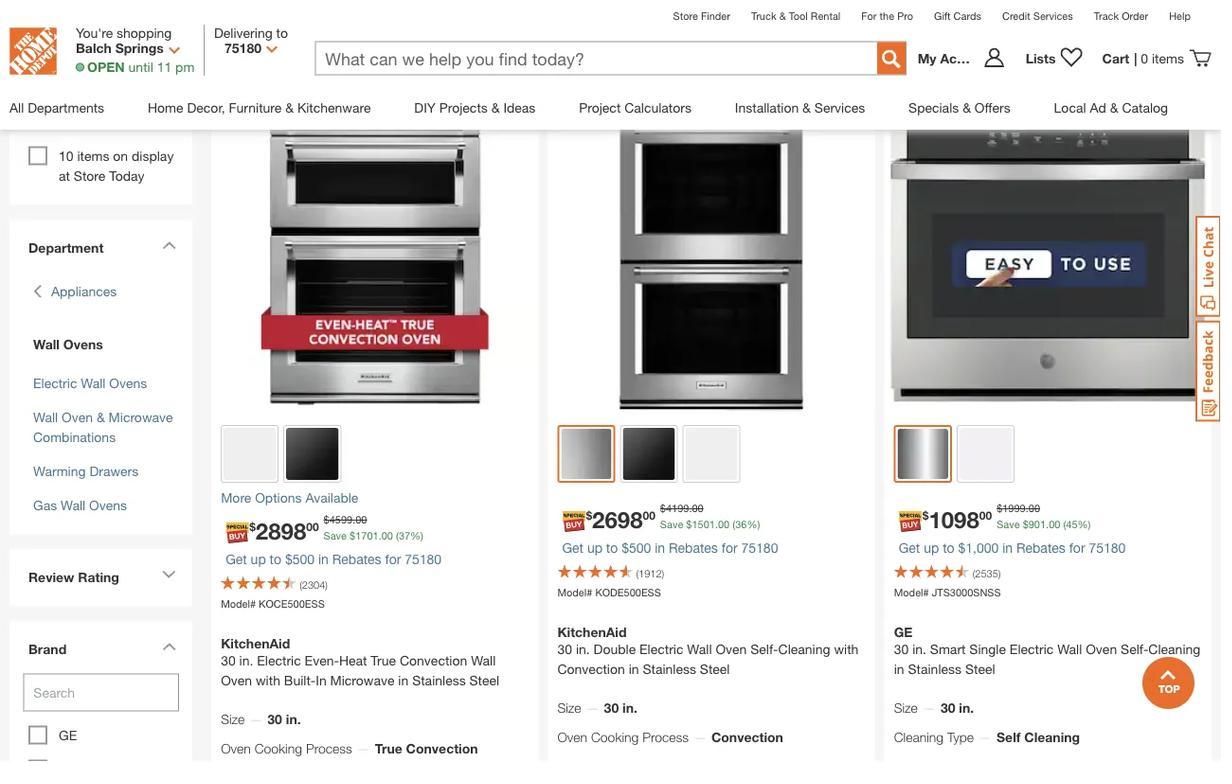 Task type: describe. For each thing, give the bounding box(es) containing it.
cleaning type
[[894, 730, 974, 746]]

75180 for 2698
[[741, 540, 778, 556]]

even-
[[305, 653, 339, 669]]

review rating
[[28, 570, 119, 586]]

wall ovens
[[33, 337, 103, 353]]

( inside $ 4599 . 00 save $ 1701 . 00 ( 37 %) get up to $500 in  rebates for 75180
[[396, 530, 399, 542]]

truck & tool rental
[[751, 9, 840, 22]]

to for 1098
[[943, 540, 954, 556]]

1701
[[355, 530, 379, 542]]

all departments
[[9, 99, 104, 115]]

heat
[[339, 653, 367, 669]]

37
[[399, 530, 410, 542]]

) for 2698
[[662, 568, 664, 580]]

00 left 37
[[382, 530, 393, 542]]

the
[[880, 9, 894, 22]]

convection inside kitchenaid 30 in. electric even-heat true convection wall oven with built-in microwave in stainless steel
[[400, 653, 467, 669]]

available
[[305, 490, 358, 506]]

in. inside button
[[246, 57, 260, 73]]

ovens for gas wall ovens
[[89, 498, 127, 514]]

at
[[59, 169, 70, 184]]

& left tool
[[779, 9, 786, 22]]

00 left 36
[[718, 518, 730, 531]]

electric wall ovens
[[33, 376, 147, 392]]

tool
[[789, 9, 808, 22]]

oven cooking process for 2698
[[557, 730, 689, 746]]

75180 for 1098
[[1089, 540, 1126, 556]]

wall inside kitchenaid 30 in. electric even-heat true convection wall oven with built-in microwave in stainless steel
[[471, 653, 496, 669]]

help link
[[1169, 9, 1191, 22]]

delivering to
[[214, 25, 288, 40]]

. up 901
[[1026, 503, 1029, 515]]

kitchenaid 30 in. electric even-heat true convection wall oven with built-in microwave in stainless steel
[[221, 636, 499, 689]]

30 inside kitchenaid 30 in. double electric wall oven self-cleaning with convection in stainless steel
[[557, 642, 572, 658]]

track
[[1094, 9, 1119, 22]]

balch
[[76, 40, 112, 56]]

$ for 1098
[[922, 510, 929, 523]]

stainless steel image for 2698
[[561, 429, 611, 480]]

$1,000
[[958, 540, 999, 556]]

11
[[157, 59, 172, 74]]

caret icon image for department
[[162, 242, 176, 250]]

balch springs
[[76, 40, 164, 56]]

microwave inside kitchenaid 30 in. electric even-heat true convection wall oven with built-in microwave in stainless steel
[[330, 673, 395, 689]]

you're
[[76, 25, 113, 40]]

model# koce500ess
[[221, 599, 325, 611]]

offers
[[975, 99, 1010, 115]]

$ down 1999
[[1023, 518, 1029, 531]]

save for 2898
[[324, 530, 347, 542]]

calculators
[[624, 99, 691, 115]]

electric down wall ovens on the left top of the page
[[33, 376, 77, 392]]

ad
[[1090, 99, 1106, 115]]

more options available link
[[221, 488, 529, 508]]

150
[[9, 55, 38, 75]]

diy projects & ideas
[[414, 99, 536, 115]]

& right the installation
[[802, 99, 811, 115]]

rating
[[78, 570, 119, 586]]

electric inside kitchenaid 30 in. double electric wall oven self-cleaning with convection in stainless steel
[[639, 642, 683, 658]]

best seller for 2898
[[221, 95, 289, 110]]

model# jts3000snss
[[894, 587, 1001, 599]]

oven inside kitchenaid 30 in. electric even-heat true convection wall oven with built-in microwave in stainless steel
[[221, 673, 252, 689]]

up for 2898
[[251, 552, 266, 567]]

in. inside kitchenaid 30 in. electric even-heat true convection wall oven with built-in microwave in stainless steel
[[239, 653, 253, 669]]

cleaning inside ge 30 in. smart single electric wall oven self-cleaning in stainless steel
[[1148, 642, 1201, 658]]

00 up 1501
[[692, 503, 704, 515]]

) for 2898
[[325, 580, 328, 592]]

ge for ge
[[59, 728, 77, 744]]

in. up type
[[959, 701, 974, 716]]

fast
[[67, 110, 94, 126]]

rental
[[811, 9, 840, 22]]

top
[[1118, 51, 1140, 66]]

my account link
[[918, 47, 1016, 70]]

process for 2898
[[306, 742, 352, 757]]

oven inside wall oven size: 30 in. button
[[160, 57, 192, 73]]

save for 2698
[[660, 518, 683, 531]]

best seller for 2698
[[557, 95, 626, 110]]

lists link
[[1016, 47, 1093, 70]]

get up to $1,000 in  rebates for 75180 button
[[899, 540, 1126, 556]]

up for 2698
[[587, 540, 602, 556]]

$ down 4599
[[350, 530, 355, 542]]

by:
[[1090, 51, 1109, 66]]

options
[[255, 490, 302, 506]]

wall inside wall oven & microwave combinations
[[33, 410, 58, 426]]

back caret image
[[33, 282, 42, 302]]

to right delivering
[[276, 25, 288, 40]]

more options available
[[221, 490, 358, 506]]

36
[[735, 518, 747, 531]]

cleaning inside kitchenaid 30 in. double electric wall oven self-cleaning with convection in stainless steel
[[778, 642, 830, 658]]

%) for 2898
[[410, 530, 423, 542]]

seller for 2898
[[253, 95, 289, 110]]

in inside $ 4599 . 00 save $ 1701 . 00 ( 37 %) get up to $500 in  rebates for 75180
[[318, 552, 329, 567]]

$500 for 2698
[[622, 540, 651, 556]]

in. inside kitchenaid 30 in. double electric wall oven self-cleaning with convection in stainless steel
[[576, 642, 590, 658]]

kitchenaid for 2898
[[221, 636, 290, 652]]

150 results
[[9, 55, 104, 75]]

in inside $ 4199 . 00 save $ 1501 . 00 ( 36 %) get up to $500 in  rebates for 75180
[[655, 540, 665, 556]]

kitchenware
[[297, 99, 371, 115]]

for the pro
[[861, 9, 913, 22]]

oven cooking process for 2898
[[221, 742, 352, 757]]

0 horizontal spatial model#
[[221, 599, 256, 611]]

track order link
[[1094, 9, 1148, 22]]

combinations
[[33, 430, 116, 446]]

get for 1098
[[899, 540, 920, 556]]

wall inside wall oven size: 30 in. button
[[132, 57, 157, 73]]

caret icon image for brand
[[162, 643, 176, 652]]

department
[[28, 241, 104, 256]]

true inside kitchenaid 30 in. electric even-heat true convection wall oven with built-in microwave in stainless steel
[[371, 653, 396, 669]]

delivering
[[214, 25, 273, 40]]

00 left 45
[[1049, 518, 1060, 531]]

it
[[54, 110, 63, 126]]

in inside kitchenaid 30 in. electric even-heat true convection wall oven with built-in microwave in stainless steel
[[398, 673, 409, 689]]

$ for 4599
[[324, 514, 329, 527]]

decor,
[[187, 99, 225, 115]]

for for 2698
[[722, 540, 738, 556]]

specials & offers link
[[909, 85, 1010, 129]]

0 vertical spatial services
[[1033, 9, 1073, 22]]

for for 1098
[[1069, 540, 1085, 556]]

$ down '4199'
[[686, 518, 692, 531]]

steel inside kitchenaid 30 in. double electric wall oven self-cleaning with convection in stainless steel
[[700, 662, 730, 678]]

account
[[940, 50, 993, 66]]

3 white image from the left
[[959, 428, 1012, 481]]

electric inside ge 30 in. smart single electric wall oven self-cleaning in stainless steel
[[1010, 642, 1054, 658]]

in inside ge 30 in. smart single electric wall oven self-cleaning in stainless steel
[[894, 662, 904, 678]]

lists
[[1026, 50, 1056, 66]]

electric wall ovens link
[[33, 376, 147, 392]]

. left 45
[[1046, 518, 1049, 531]]

live chat image
[[1195, 216, 1221, 317]]

open until 11 pm
[[87, 59, 195, 74]]

in. down double
[[622, 701, 637, 716]]

& left ideas
[[491, 99, 500, 115]]

4599
[[329, 514, 353, 527]]

stainless inside ge 30 in. smart single electric wall oven self-cleaning in stainless steel
[[908, 662, 962, 678]]

30 in. smart single electric wall oven self-cleaning in stainless steel image
[[885, 89, 1212, 416]]

30 in. for 2698
[[604, 701, 637, 716]]

2698
[[592, 506, 643, 533]]

save for 1098
[[997, 518, 1020, 531]]

self- inside kitchenaid 30 in. double electric wall oven self-cleaning with convection in stainless steel
[[751, 642, 778, 658]]

00 inside $ 1098 00
[[979, 510, 992, 523]]

1912
[[639, 568, 662, 580]]

kitchenaid for 2698
[[557, 625, 627, 640]]

with inside kitchenaid 30 in. electric even-heat true convection wall oven with built-in microwave in stainless steel
[[256, 673, 280, 689]]

warming
[[33, 464, 86, 480]]

electric inside kitchenaid 30 in. electric even-heat true convection wall oven with built-in microwave in stainless steel
[[257, 653, 301, 669]]

1 vertical spatial true
[[375, 742, 402, 757]]

truck
[[751, 9, 776, 22]]

sort
[[1062, 51, 1087, 66]]

gas
[[33, 498, 57, 514]]

00 inside $ 2898 00
[[306, 521, 319, 535]]

stainless inside kitchenaid 30 in. double electric wall oven self-cleaning with convection in stainless steel
[[643, 662, 696, 678]]

display
[[132, 149, 174, 164]]

project calculators
[[579, 99, 691, 115]]

warming drawers
[[33, 464, 139, 480]]

ge for ge 30 in. smart single electric wall oven self-cleaning in stainless steel
[[894, 625, 913, 640]]

the home depot image
[[9, 27, 57, 75]]

diy
[[414, 99, 436, 115]]

$ 1098 00
[[922, 506, 992, 533]]

0 vertical spatial store
[[673, 9, 698, 22]]

get for 2898
[[226, 552, 247, 567]]

ge 30 in. smart single electric wall oven self-cleaning in stainless steel
[[894, 625, 1201, 678]]

departments
[[28, 99, 104, 115]]

best for 2698
[[557, 95, 586, 110]]

wall oven size: 30 in.
[[132, 57, 260, 73]]

gift cards link
[[934, 9, 981, 22]]

4199
[[666, 503, 689, 515]]

( up jts3000snss at right
[[973, 568, 975, 580]]

& right ad
[[1110, 99, 1118, 115]]

$ 2698 00
[[586, 506, 655, 533]]

up for 1098
[[924, 540, 939, 556]]

10 items on display at store today
[[59, 149, 174, 184]]

. up 1701 at the left of the page
[[353, 514, 355, 527]]



Task type: vqa. For each thing, say whether or not it's contained in the screenshot.
accents
no



Task type: locate. For each thing, give the bounding box(es) containing it.
caret icon image up "search" text field at the left bottom of page
[[162, 643, 176, 652]]

1 horizontal spatial self-
[[1121, 642, 1148, 658]]

1 horizontal spatial best seller
[[557, 95, 626, 110]]

save
[[660, 518, 683, 531], [997, 518, 1020, 531], [324, 530, 347, 542]]

smart
[[930, 642, 966, 658]]

for inside $ 4199 . 00 save $ 1501 . 00 ( 36 %) get up to $500 in  rebates for 75180
[[722, 540, 738, 556]]

0 horizontal spatial seller
[[253, 95, 289, 110]]

feedback link image
[[1195, 320, 1221, 422]]

1 horizontal spatial stainless
[[643, 662, 696, 678]]

1 vertical spatial microwave
[[330, 673, 395, 689]]

2 best from the left
[[557, 95, 586, 110]]

( right 901
[[1063, 518, 1066, 531]]

0 horizontal spatial with
[[256, 673, 280, 689]]

model#
[[557, 587, 592, 599], [894, 587, 929, 599], [221, 599, 256, 611]]

2 seller from the left
[[590, 95, 626, 110]]

2 horizontal spatial rebates
[[1016, 540, 1066, 556]]

to inside $ 1999 . 00 save $ 901 . 00 ( 45 %) get up to $1,000 in  rebates for 75180
[[943, 540, 954, 556]]

%) inside $ 1999 . 00 save $ 901 . 00 ( 45 %) get up to $1,000 in  rebates for 75180
[[1078, 518, 1091, 531]]

0 horizontal spatial for
[[385, 552, 401, 567]]

store finder link
[[673, 9, 730, 22]]

get up to $500 in  rebates for 75180 button for 2698
[[562, 540, 778, 556]]

get up to $500 in  rebates for 75180 button up ( 1912 )
[[562, 540, 778, 556]]

up down 1098 at right
[[924, 540, 939, 556]]

2 best seller from the left
[[557, 95, 626, 110]]

store right at
[[74, 169, 105, 184]]

steel inside ge 30 in. smart single electric wall oven self-cleaning in stainless steel
[[965, 662, 995, 678]]

gift cards
[[934, 9, 981, 22]]

( 1912 )
[[636, 568, 664, 580]]

credit services link
[[1002, 9, 1073, 22]]

( inside $ 1999 . 00 save $ 901 . 00 ( 45 %) get up to $1,000 in  rebates for 75180
[[1063, 518, 1066, 531]]

pro
[[897, 9, 913, 22]]

best right ideas
[[557, 95, 586, 110]]

stainless steel image up 1098 at right
[[898, 429, 948, 480]]

cooking for 2698
[[591, 730, 639, 746]]

ge down "search" text field at the left bottom of page
[[59, 728, 77, 744]]

project
[[579, 99, 621, 115]]

75180 inside $ 4199 . 00 save $ 1501 . 00 ( 36 %) get up to $500 in  rebates for 75180
[[741, 540, 778, 556]]

0 horizontal spatial oven cooking process
[[221, 742, 352, 757]]

0 vertical spatial with
[[834, 642, 859, 658]]

1 horizontal spatial cooking
[[591, 730, 639, 746]]

%) right 1501
[[747, 518, 760, 531]]

to inside $ 4199 . 00 save $ 1501 . 00 ( 36 %) get up to $500 in  rebates for 75180
[[606, 540, 618, 556]]

black stainless image
[[286, 428, 338, 481], [623, 428, 675, 481]]

in. left smart
[[912, 642, 926, 658]]

cards
[[954, 9, 981, 22]]

$ down more
[[249, 521, 256, 535]]

warming drawers link
[[33, 464, 139, 480]]

up inside $ 4599 . 00 save $ 1701 . 00 ( 37 %) get up to $500 in  rebates for 75180
[[251, 552, 266, 567]]

0 horizontal spatial 30 in.
[[267, 712, 301, 728]]

local ad & catalog
[[1054, 99, 1168, 115]]

items for 10
[[77, 149, 109, 164]]

steel inside kitchenaid 30 in. electric even-heat true convection wall oven with built-in microwave in stainless steel
[[469, 673, 499, 689]]

wall inside kitchenaid 30 in. double electric wall oven self-cleaning with convection in stainless steel
[[687, 642, 712, 658]]

ovens
[[63, 337, 103, 353], [109, 376, 147, 392], [89, 498, 127, 514]]

None text field
[[316, 42, 858, 76], [316, 42, 858, 76], [316, 42, 858, 76], [316, 42, 858, 76]]

0 vertical spatial ge
[[894, 625, 913, 640]]

30 inside button
[[228, 57, 243, 73]]

ovens down wall ovens link
[[109, 376, 147, 392]]

review rating link
[[28, 568, 132, 588]]

0 horizontal spatial rebates
[[332, 552, 381, 567]]

in. inside ge 30 in. smart single electric wall oven self-cleaning in stainless steel
[[912, 642, 926, 658]]

save down '4199'
[[660, 518, 683, 531]]

0 horizontal spatial self-
[[751, 642, 778, 658]]

2 caret icon image from the top
[[162, 571, 176, 580]]

caret icon image inside "department" link
[[162, 242, 176, 250]]

size for 1098
[[894, 701, 918, 716]]

2 horizontal spatial up
[[924, 540, 939, 556]]

cooking down double
[[591, 730, 639, 746]]

for down 36
[[722, 540, 738, 556]]

gas wall ovens
[[33, 498, 127, 514]]

) down get up to $1,000 in  rebates for 75180 button
[[998, 568, 1001, 580]]

1 self- from the left
[[751, 642, 778, 658]]

type
[[947, 730, 974, 746]]

wall inside ge 30 in. smart single electric wall oven self-cleaning in stainless steel
[[1057, 642, 1082, 658]]

$500 inside $ 4599 . 00 save $ 1701 . 00 ( 37 %) get up to $500 in  rebates for 75180
[[285, 552, 315, 567]]

2 horizontal spatial 30 in.
[[941, 701, 974, 716]]

0 vertical spatial caret icon image
[[162, 242, 176, 250]]

1 horizontal spatial services
[[1033, 9, 1073, 22]]

& inside wall oven & microwave combinations
[[97, 410, 105, 426]]

1 horizontal spatial size
[[557, 701, 581, 716]]

in. down delivering to
[[246, 57, 260, 73]]

items inside 10 items on display at store today
[[77, 149, 109, 164]]

best
[[221, 95, 250, 110], [557, 95, 586, 110]]

save inside $ 4199 . 00 save $ 1501 . 00 ( 36 %) get up to $500 in  rebates for 75180
[[660, 518, 683, 531]]

%) for 1098
[[1078, 518, 1091, 531]]

%) inside $ 4599 . 00 save $ 1701 . 00 ( 37 %) get up to $500 in  rebates for 75180
[[410, 530, 423, 542]]

$500 up '1912'
[[622, 540, 651, 556]]

1 horizontal spatial save
[[660, 518, 683, 531]]

items right 0
[[1152, 50, 1184, 66]]

) for 1098
[[998, 568, 1001, 580]]

items right 10
[[77, 149, 109, 164]]

( inside $ 4199 . 00 save $ 1501 . 00 ( 36 %) get up to $500 in  rebates for 75180
[[733, 518, 735, 531]]

$ 2898 00
[[249, 518, 319, 545]]

30 in. for 2898
[[267, 712, 301, 728]]

in. down built-
[[286, 712, 301, 728]]

all departments link
[[9, 85, 104, 129]]

to down 2698
[[606, 540, 618, 556]]

for down 45
[[1069, 540, 1085, 556]]

for for 2898
[[385, 552, 401, 567]]

00 left '4199'
[[643, 510, 655, 523]]

0 vertical spatial items
[[1152, 50, 1184, 66]]

rebates inside $ 4199 . 00 save $ 1501 . 00 ( 36 %) get up to $500 in  rebates for 75180
[[669, 540, 718, 556]]

%) right 901
[[1078, 518, 1091, 531]]

true
[[371, 653, 396, 669], [375, 742, 402, 757]]

( up kode500ess
[[636, 568, 639, 580]]

1 horizontal spatial with
[[834, 642, 859, 658]]

30 inside kitchenaid 30 in. electric even-heat true convection wall oven with built-in microwave in stainless steel
[[221, 653, 236, 669]]

00 up 1701 at the left of the page
[[355, 514, 367, 527]]

you're shopping
[[76, 25, 172, 40]]

results
[[43, 55, 104, 75]]

kitchenaid down model# koce500ess
[[221, 636, 290, 652]]

wall inside wall ovens link
[[33, 337, 60, 353]]

size:
[[195, 57, 224, 73]]

process for 2698
[[642, 730, 689, 746]]

seller for 2698
[[590, 95, 626, 110]]

kitchenaid inside kitchenaid 30 in. electric even-heat true convection wall oven with built-in microwave in stainless steel
[[221, 636, 290, 652]]

$ for 2898
[[249, 521, 256, 535]]

jts3000snss
[[932, 587, 1001, 599]]

microwave down heat
[[330, 673, 395, 689]]

75180 for 2898
[[405, 552, 442, 567]]

items for 0
[[1152, 50, 1184, 66]]

oven
[[160, 57, 192, 73], [62, 410, 93, 426], [716, 642, 747, 658], [1086, 642, 1117, 658], [221, 673, 252, 689], [557, 730, 587, 746], [221, 742, 251, 757]]

( right 1501
[[733, 518, 735, 531]]

stainless steel image up 2698
[[561, 429, 611, 480]]

$ up get up to $1,000 in  rebates for 75180 button
[[997, 503, 1002, 515]]

to for 2698
[[606, 540, 618, 556]]

1 best seller from the left
[[221, 95, 289, 110]]

caret icon image inside brand link
[[162, 643, 176, 652]]

)
[[662, 568, 664, 580], [998, 568, 1001, 580], [325, 580, 328, 592]]

model# left kode500ess
[[557, 587, 592, 599]]

1 horizontal spatial black stainless image
[[623, 428, 675, 481]]

save down 1999
[[997, 518, 1020, 531]]

2 horizontal spatial save
[[997, 518, 1020, 531]]

$ right $ 2698 00 at the bottom of the page
[[660, 503, 666, 515]]

$ up "model# jts3000snss"
[[922, 510, 929, 523]]

$500 for 2898
[[285, 552, 315, 567]]

rebates down 1501
[[669, 540, 718, 556]]

10
[[59, 149, 73, 164]]

1 horizontal spatial up
[[587, 540, 602, 556]]

1 black stainless image from the left
[[286, 428, 338, 481]]

2 horizontal spatial white image
[[959, 428, 1012, 481]]

ovens down drawers at left bottom
[[89, 498, 127, 514]]

2 horizontal spatial %)
[[1078, 518, 1091, 531]]

1 white image from the left
[[224, 428, 276, 481]]

1 horizontal spatial rebates
[[669, 540, 718, 556]]

get up to $500 in  rebates for 75180 button for 2898
[[226, 552, 442, 567]]

1 stainless steel image from the left
[[561, 429, 611, 480]]

on
[[113, 149, 128, 164]]

. up 1501
[[689, 503, 692, 515]]

2 white image from the left
[[685, 428, 738, 481]]

convection
[[400, 653, 467, 669], [557, 662, 625, 678], [711, 730, 783, 746], [406, 742, 478, 757]]

( 2535 )
[[973, 568, 1001, 580]]

get inside $ 1999 . 00 save $ 901 . 00 ( 45 %) get up to $1,000 in  rebates for 75180
[[899, 540, 920, 556]]

0 vertical spatial ovens
[[63, 337, 103, 353]]

built-
[[284, 673, 316, 689]]

2 black stainless image from the left
[[623, 428, 675, 481]]

1 vertical spatial ge
[[59, 728, 77, 744]]

%) right 1701 at the left of the page
[[410, 530, 423, 542]]

. left 36
[[715, 518, 718, 531]]

1 horizontal spatial store
[[673, 9, 698, 22]]

rebates for 2898
[[332, 552, 381, 567]]

up down 2898
[[251, 552, 266, 567]]

00 up 901
[[1029, 503, 1040, 515]]

1 vertical spatial store
[[74, 169, 105, 184]]

wall
[[132, 57, 157, 73], [33, 337, 60, 353], [81, 376, 106, 392], [33, 410, 58, 426], [61, 498, 85, 514], [687, 642, 712, 658], [1057, 642, 1082, 658], [471, 653, 496, 669]]

ge inside ge 30 in. smart single electric wall oven self-cleaning in stainless steel
[[894, 625, 913, 640]]

0 horizontal spatial get up to $500 in  rebates for 75180 button
[[226, 552, 442, 567]]

in inside $ 1999 . 00 save $ 901 . 00 ( 45 %) get up to $1,000 in  rebates for 75180
[[1002, 540, 1013, 556]]

2 horizontal spatial )
[[998, 568, 1001, 580]]

review
[[28, 570, 74, 586]]

1999
[[1002, 503, 1026, 515]]

1 vertical spatial caret icon image
[[162, 571, 176, 580]]

get inside $ 4599 . 00 save $ 1701 . 00 ( 37 %) get up to $500 in  rebates for 75180
[[226, 552, 247, 567]]

caret icon image down display
[[162, 242, 176, 250]]

0 horizontal spatial microwave
[[109, 410, 173, 426]]

0 horizontal spatial ge
[[59, 728, 77, 744]]

) down $ 4599 . 00 save $ 1701 . 00 ( 37 %) get up to $500 in  rebates for 75180
[[325, 580, 328, 592]]

%) for 2698
[[747, 518, 760, 531]]

2 horizontal spatial stainless
[[908, 662, 962, 678]]

2304
[[302, 580, 325, 592]]

white image
[[224, 428, 276, 481], [685, 428, 738, 481], [959, 428, 1012, 481]]

1 horizontal spatial )
[[662, 568, 664, 580]]

%) inside $ 4199 . 00 save $ 1501 . 00 ( 36 %) get up to $500 in  rebates for 75180
[[747, 518, 760, 531]]

stainless steel image for 1098
[[898, 429, 948, 480]]

30
[[228, 57, 243, 73], [557, 642, 572, 658], [894, 642, 909, 658], [221, 653, 236, 669], [604, 701, 619, 716], [941, 701, 955, 716], [267, 712, 282, 728]]

) down $ 4199 . 00 save $ 1501 . 00 ( 36 %) get up to $500 in  rebates for 75180
[[662, 568, 664, 580]]

credit
[[1002, 9, 1030, 22]]

1 vertical spatial services
[[815, 99, 865, 115]]

2 horizontal spatial size
[[894, 701, 918, 716]]

self- inside ge 30 in. smart single electric wall oven self-cleaning in stainless steel
[[1121, 642, 1148, 658]]

oven cooking process down double
[[557, 730, 689, 746]]

0 horizontal spatial $500
[[285, 552, 315, 567]]

$ for 1999
[[997, 503, 1002, 515]]

1 vertical spatial items
[[77, 149, 109, 164]]

0 horizontal spatial save
[[324, 530, 347, 542]]

convection inside kitchenaid 30 in. double electric wall oven self-cleaning with convection in stainless steel
[[557, 662, 625, 678]]

white image up more
[[224, 428, 276, 481]]

seller left kitchenware
[[253, 95, 289, 110]]

to
[[276, 25, 288, 40], [606, 540, 618, 556], [943, 540, 954, 556], [270, 552, 281, 567]]

0 horizontal spatial store
[[74, 169, 105, 184]]

oven inside ge 30 in. smart single electric wall oven self-cleaning in stainless steel
[[1086, 642, 1117, 658]]

& right furniture
[[285, 99, 294, 115]]

1501
[[692, 518, 715, 531]]

save inside $ 1999 . 00 save $ 901 . 00 ( 45 %) get up to $1,000 in  rebates for 75180
[[997, 518, 1020, 531]]

0 horizontal spatial stainless steel image
[[561, 429, 611, 480]]

get up model# koce500ess
[[226, 552, 247, 567]]

caret icon image
[[162, 242, 176, 250], [162, 571, 176, 580], [162, 643, 176, 652]]

oven inside kitchenaid 30 in. double electric wall oven self-cleaning with convection in stainless steel
[[716, 642, 747, 658]]

& up combinations
[[97, 410, 105, 426]]

$500 inside $ 4199 . 00 save $ 1501 . 00 ( 36 %) get up to $500 in  rebates for 75180
[[622, 540, 651, 556]]

1 horizontal spatial seller
[[590, 95, 626, 110]]

in inside kitchenaid 30 in. double electric wall oven self-cleaning with convection in stainless steel
[[629, 662, 639, 678]]

1 horizontal spatial best
[[557, 95, 586, 110]]

2 stainless steel image from the left
[[898, 429, 948, 480]]

ovens for electric wall ovens
[[109, 376, 147, 392]]

model# left koce500ess
[[221, 599, 256, 611]]

oven inside wall oven & microwave combinations
[[62, 410, 93, 426]]

my account
[[918, 50, 993, 66]]

until
[[128, 59, 153, 74]]

2 self- from the left
[[1121, 642, 1148, 658]]

1 horizontal spatial microwave
[[330, 673, 395, 689]]

appliances link
[[51, 282, 117, 302]]

home decor, furniture & kitchenware
[[148, 99, 371, 115]]

%)
[[747, 518, 760, 531], [1078, 518, 1091, 531], [410, 530, 423, 542]]

in down double
[[629, 662, 639, 678]]

0 horizontal spatial white image
[[224, 428, 276, 481]]

$ up model# kode500ess
[[586, 510, 592, 523]]

30 in. down built-
[[267, 712, 301, 728]]

1 best from the left
[[221, 95, 250, 110]]

to for 2898
[[270, 552, 281, 567]]

model# for 2698
[[557, 587, 592, 599]]

0 horizontal spatial %)
[[410, 530, 423, 542]]

get up to $500 in  rebates for 75180 button up ( 2304 )
[[226, 552, 442, 567]]

store finder
[[673, 9, 730, 22]]

get it fast
[[28, 110, 94, 126]]

ge down "model# jts3000snss"
[[894, 625, 913, 640]]

up inside $ 4199 . 00 save $ 1501 . 00 ( 36 %) get up to $500 in  rebates for 75180
[[587, 540, 602, 556]]

specials & offers
[[909, 99, 1010, 115]]

75180 inside $ 1999 . 00 save $ 901 . 00 ( 45 %) get up to $1,000 in  rebates for 75180
[[1089, 540, 1126, 556]]

for
[[861, 9, 877, 22]]

0 horizontal spatial best seller
[[221, 95, 289, 110]]

cooking for 2898
[[255, 742, 302, 757]]

$ down available
[[324, 514, 329, 527]]

in right $1,000
[[1002, 540, 1013, 556]]

pm
[[175, 59, 195, 74]]

black stainless image for third white image from right
[[286, 428, 338, 481]]

0 horizontal spatial stainless
[[412, 673, 466, 689]]

best seller down size:
[[221, 95, 289, 110]]

$ inside $ 2698 00
[[586, 510, 592, 523]]

0 horizontal spatial )
[[325, 580, 328, 592]]

0 horizontal spatial services
[[815, 99, 865, 115]]

self cleaning
[[997, 730, 1080, 746]]

department link
[[19, 229, 183, 268]]

$ 1999 . 00 save $ 901 . 00 ( 45 %) get up to $1,000 in  rebates for 75180
[[899, 503, 1126, 556]]

1 horizontal spatial get up to $500 in  rebates for 75180 button
[[562, 540, 778, 556]]

up inside $ 1999 . 00 save $ 901 . 00 ( 45 %) get up to $1,000 in  rebates for 75180
[[924, 540, 939, 556]]

rebates for 1098
[[1016, 540, 1066, 556]]

black stainless image up available
[[286, 428, 338, 481]]

seller
[[253, 95, 289, 110], [590, 95, 626, 110]]

size for 2698
[[557, 701, 581, 716]]

white image up '4199'
[[685, 428, 738, 481]]

in up ( 1912 )
[[655, 540, 665, 556]]

up down 2698
[[587, 540, 602, 556]]

0 horizontal spatial steel
[[469, 673, 499, 689]]

get left it at the left
[[28, 110, 51, 126]]

0 horizontal spatial items
[[77, 149, 109, 164]]

projects
[[439, 99, 488, 115]]

in up true convection
[[398, 673, 409, 689]]

services inside installation & services link
[[815, 99, 865, 115]]

Search text field
[[23, 674, 179, 712]]

save down 4599
[[324, 530, 347, 542]]

to inside $ 4599 . 00 save $ 1701 . 00 ( 37 %) get up to $500 in  rebates for 75180
[[270, 552, 281, 567]]

kitchenaid inside kitchenaid 30 in. double electric wall oven self-cleaning with convection in stainless steel
[[557, 625, 627, 640]]

best seller right ideas
[[557, 95, 626, 110]]

finder
[[701, 9, 730, 22]]

$ for 2698
[[586, 510, 592, 523]]

size for 2898
[[221, 712, 245, 728]]

services right credit
[[1033, 9, 1073, 22]]

1 horizontal spatial steel
[[700, 662, 730, 678]]

help
[[1169, 9, 1191, 22]]

stainless steel image
[[561, 429, 611, 480], [898, 429, 948, 480]]

1 horizontal spatial model#
[[557, 587, 592, 599]]

get for 2698
[[562, 540, 584, 556]]

model# left jts3000snss at right
[[894, 587, 929, 599]]

75180 inside $ 4599 . 00 save $ 1701 . 00 ( 37 %) get up to $500 in  rebates for 75180
[[405, 552, 442, 567]]

best for 2898
[[221, 95, 250, 110]]

0 horizontal spatial up
[[251, 552, 266, 567]]

00 inside $ 2698 00
[[643, 510, 655, 523]]

3 caret icon image from the top
[[162, 643, 176, 652]]

. left 37
[[379, 530, 382, 542]]

wall oven & microwave combinations
[[33, 410, 173, 446]]

75180
[[225, 40, 261, 56], [741, 540, 778, 556], [1089, 540, 1126, 556], [405, 552, 442, 567]]

30 in. double electric wall oven self-cleaning with convection in stainless steel image
[[548, 89, 875, 416]]

2 horizontal spatial for
[[1069, 540, 1085, 556]]

rebates inside $ 1999 . 00 save $ 901 . 00 ( 45 %) get up to $1,000 in  rebates for 75180
[[1016, 540, 1066, 556]]

stainless up true convection
[[412, 673, 466, 689]]

with inside kitchenaid 30 in. double electric wall oven self-cleaning with convection in stainless steel
[[834, 642, 859, 658]]

30 inside ge 30 in. smart single electric wall oven self-cleaning in stainless steel
[[894, 642, 909, 658]]

$ 4599 . 00 save $ 1701 . 00 ( 37 %) get up to $500 in  rebates for 75180
[[226, 514, 442, 567]]

1 horizontal spatial for
[[722, 540, 738, 556]]

2 vertical spatial caret icon image
[[162, 643, 176, 652]]

model# for 1098
[[894, 587, 929, 599]]

rebates inside $ 4599 . 00 save $ 1701 . 00 ( 37 %) get up to $500 in  rebates for 75180
[[332, 552, 381, 567]]

size
[[557, 701, 581, 716], [894, 701, 918, 716], [221, 712, 245, 728]]

double
[[594, 642, 636, 658]]

( right 1701 at the left of the page
[[396, 530, 399, 542]]

$500 up "2304"
[[285, 552, 315, 567]]

microwave inside wall oven & microwave combinations
[[109, 410, 173, 426]]

ideas
[[503, 99, 536, 115]]

credit services
[[1002, 9, 1073, 22]]

1 horizontal spatial oven cooking process
[[557, 730, 689, 746]]

1 caret icon image from the top
[[162, 242, 176, 250]]

black stainless image for 2698 stainless steel image
[[623, 428, 675, 481]]

30 in. electric even-heat true convection wall oven with built-in microwave in stainless steel image
[[211, 89, 538, 416]]

1 seller from the left
[[253, 95, 289, 110]]

for inside $ 1999 . 00 save $ 901 . 00 ( 45 %) get up to $1,000 in  rebates for 75180
[[1069, 540, 1085, 556]]

0 horizontal spatial black stainless image
[[286, 428, 338, 481]]

$ inside $ 2898 00
[[249, 521, 256, 535]]

2535
[[975, 568, 998, 580]]

1 vertical spatial ovens
[[109, 376, 147, 392]]

save inside $ 4599 . 00 save $ 1701 . 00 ( 37 %) get up to $500 in  rebates for 75180
[[324, 530, 347, 542]]

steel
[[700, 662, 730, 678], [965, 662, 995, 678], [469, 673, 499, 689]]

best seller
[[221, 95, 289, 110], [557, 95, 626, 110]]

rebates down 1701 at the left of the page
[[332, 552, 381, 567]]

black stainless image up '4199'
[[623, 428, 675, 481]]

stainless inside kitchenaid 30 in. electric even-heat true convection wall oven with built-in microwave in stainless steel
[[412, 673, 466, 689]]

true right heat
[[371, 653, 396, 669]]

1 horizontal spatial $500
[[622, 540, 651, 556]]

get inside $ 4199 . 00 save $ 1501 . 00 ( 36 %) get up to $500 in  rebates for 75180
[[562, 540, 584, 556]]

rebates for 2698
[[669, 540, 718, 556]]

process
[[642, 730, 689, 746], [306, 742, 352, 757]]

all
[[9, 99, 24, 115]]

2 horizontal spatial model#
[[894, 587, 929, 599]]

( up koce500ess
[[300, 580, 302, 592]]

local
[[1054, 99, 1086, 115]]

local ad & catalog link
[[1054, 85, 1168, 129]]

white image up 1999
[[959, 428, 1012, 481]]

0 horizontal spatial best
[[221, 95, 250, 110]]

get up model# kode500ess
[[562, 540, 584, 556]]

1 horizontal spatial items
[[1152, 50, 1184, 66]]

services right the installation
[[815, 99, 865, 115]]

0 horizontal spatial size
[[221, 712, 245, 728]]

2898
[[256, 518, 306, 545]]

for down 37
[[385, 552, 401, 567]]

stainless down smart
[[908, 662, 962, 678]]

drawers
[[89, 464, 139, 480]]

0 horizontal spatial kitchenaid
[[221, 636, 290, 652]]

$ 4199 . 00 save $ 1501 . 00 ( 36 %) get up to $500 in  rebates for 75180
[[562, 503, 778, 556]]

specials
[[909, 99, 959, 115]]

1 horizontal spatial %)
[[747, 518, 760, 531]]

for inside $ 4599 . 00 save $ 1701 . 00 ( 37 %) get up to $500 in  rebates for 75180
[[385, 552, 401, 567]]

2 vertical spatial ovens
[[89, 498, 127, 514]]

& left offers
[[963, 99, 971, 115]]

to down 2898
[[270, 552, 281, 567]]

store inside 10 items on display at store today
[[74, 169, 105, 184]]

1 horizontal spatial white image
[[685, 428, 738, 481]]

with
[[834, 642, 859, 658], [256, 673, 280, 689]]

microwave up drawers at left bottom
[[109, 410, 173, 426]]

2 horizontal spatial steel
[[965, 662, 995, 678]]

1 horizontal spatial ge
[[894, 625, 913, 640]]

for
[[722, 540, 738, 556], [1069, 540, 1085, 556], [385, 552, 401, 567]]

1 horizontal spatial kitchenaid
[[557, 625, 627, 640]]

in. down model# koce500ess
[[239, 653, 253, 669]]

$ inside $ 1098 00
[[922, 510, 929, 523]]

catalog
[[1122, 99, 1168, 115]]

30 in. for 1098
[[941, 701, 974, 716]]

0 vertical spatial microwave
[[109, 410, 173, 426]]

00
[[692, 503, 704, 515], [1029, 503, 1040, 515], [643, 510, 655, 523], [979, 510, 992, 523], [355, 514, 367, 527], [718, 518, 730, 531], [1049, 518, 1060, 531], [306, 521, 319, 535], [382, 530, 393, 542]]

45
[[1066, 518, 1078, 531]]

0 horizontal spatial cooking
[[255, 742, 302, 757]]

1 horizontal spatial process
[[642, 730, 689, 746]]

1 horizontal spatial stainless steel image
[[898, 429, 948, 480]]

electric up built-
[[257, 653, 301, 669]]

0 vertical spatial true
[[371, 653, 396, 669]]

$ for 4199
[[660, 503, 666, 515]]

1 vertical spatial with
[[256, 673, 280, 689]]

1 horizontal spatial 30 in.
[[604, 701, 637, 716]]

submit search image
[[882, 50, 901, 69]]

0 horizontal spatial process
[[306, 742, 352, 757]]



